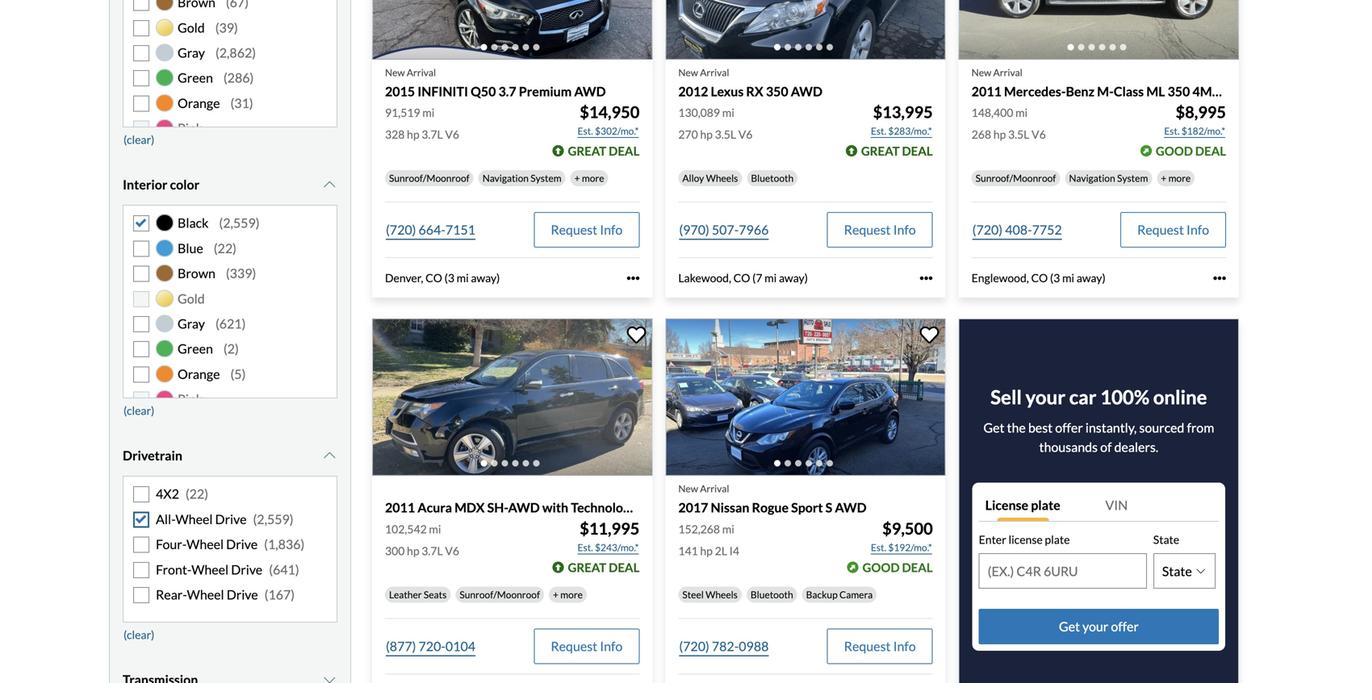 Task type: vqa. For each thing, say whether or not it's contained in the screenshot.
Get your offer button
yes



Task type: locate. For each thing, give the bounding box(es) containing it.
0 vertical spatial (22)
[[214, 241, 236, 256]]

1 horizontal spatial offer
[[1111, 619, 1139, 635]]

gold
[[178, 20, 205, 35], [178, 291, 205, 307]]

green
[[178, 70, 213, 86], [178, 341, 213, 357]]

englewood, co (3 mi away)
[[972, 271, 1106, 285]]

0 vertical spatial your
[[1026, 386, 1066, 409]]

(720) for $9,500
[[679, 639, 709, 655]]

1 horizontal spatial get
[[1059, 619, 1080, 635]]

plate
[[1031, 498, 1061, 514], [1045, 533, 1070, 547]]

1 horizontal spatial good
[[1156, 144, 1193, 158]]

(720) inside (720) 664-7151 button
[[386, 222, 416, 238]]

est. inside $13,995 est. $283/mo.*
[[871, 125, 887, 137]]

1 ellipsis h image from the left
[[627, 272, 640, 285]]

est. inside "$14,950 est. $302/mo.*"
[[578, 125, 593, 137]]

0 horizontal spatial offer
[[1055, 420, 1083, 436]]

3 co from the left
[[1031, 271, 1048, 285]]

1 vertical spatial (clear)
[[124, 404, 155, 418]]

awd
[[574, 84, 606, 99], [791, 84, 823, 99], [508, 500, 540, 516], [835, 500, 867, 516]]

system for $8,995
[[1117, 173, 1148, 184]]

gray left (2,862)
[[178, 45, 205, 61]]

chevron down image
[[322, 179, 337, 192], [322, 450, 337, 463], [322, 674, 337, 684]]

good
[[1156, 144, 1193, 158], [863, 561, 900, 575]]

awd inside new arrival 2012 lexus rx 350 awd
[[791, 84, 823, 99]]

2 horizontal spatial co
[[1031, 271, 1048, 285]]

(720) 408-7752 button
[[972, 212, 1063, 248]]

1 (clear) button from the top
[[123, 128, 155, 152]]

0 horizontal spatial +
[[553, 589, 559, 601]]

0 horizontal spatial 350
[[766, 84, 789, 99]]

0 vertical spatial pink
[[178, 120, 203, 136]]

deal down $302/mo.*
[[609, 144, 640, 158]]

+ more down est. $182/mo.* button
[[1161, 173, 1191, 184]]

navigation for $8,995
[[1069, 173, 1115, 184]]

1 horizontal spatial navigation system
[[1069, 173, 1148, 184]]

0 horizontal spatial navigation
[[483, 173, 529, 184]]

info for $9,500
[[893, 639, 916, 655]]

hp right 270 at the right of page
[[700, 128, 713, 141]]

co left (7
[[734, 271, 750, 285]]

benz
[[1066, 84, 1095, 99]]

102,542 mi 300 hp 3.7l v6
[[385, 523, 459, 558]]

1 horizontal spatial ellipsis h image
[[1213, 272, 1226, 285]]

2 navigation from the left
[[1069, 173, 1115, 184]]

0 horizontal spatial ellipsis h image
[[627, 272, 640, 285]]

0 vertical spatial 3.7l
[[422, 128, 443, 141]]

1 horizontal spatial (720)
[[679, 639, 709, 655]]

bluetooth
[[751, 173, 794, 184], [751, 589, 793, 601]]

green left (286)
[[178, 70, 213, 86]]

(720) inside (720) 782-0988 'button'
[[679, 639, 709, 655]]

gold down brown
[[178, 291, 205, 307]]

2015
[[385, 84, 415, 99]]

0 horizontal spatial (720)
[[386, 222, 416, 238]]

class
[[1114, 84, 1144, 99]]

+ more for $14,950
[[575, 173, 604, 184]]

$11,995 est. $243/mo.*
[[578, 519, 640, 554]]

v6 down rx
[[738, 128, 753, 141]]

(970) 507-7966
[[679, 222, 769, 238]]

1 vertical spatial good
[[863, 561, 900, 575]]

good down est. $192/mo.* button
[[863, 561, 900, 575]]

1 vertical spatial 3.7l
[[422, 544, 443, 558]]

pink up color
[[178, 120, 203, 136]]

2011 inside new arrival 2011 mercedes-benz m-class ml 350 4matic
[[972, 84, 1002, 99]]

0 vertical spatial offer
[[1055, 420, 1083, 436]]

arrival inside the new arrival 2015 infiniti q50 3.7 premium awd
[[407, 67, 436, 78]]

0 vertical spatial bluetooth
[[751, 173, 794, 184]]

Enter license plate field
[[980, 555, 1146, 589]]

2 chevron down image from the top
[[322, 450, 337, 463]]

(2)
[[224, 341, 239, 357]]

orange left (31)
[[178, 95, 220, 111]]

2 horizontal spatial +
[[1161, 173, 1167, 184]]

3.7l inside 91,519 mi 328 hp 3.7l v6
[[422, 128, 443, 141]]

1 vertical spatial bluetooth
[[751, 589, 793, 601]]

3 (clear) button from the top
[[123, 623, 155, 648]]

request for $8,995
[[1138, 222, 1184, 238]]

(720) left 782-
[[679, 639, 709, 655]]

270
[[678, 128, 698, 141]]

0 vertical spatial plate
[[1031, 498, 1061, 514]]

deal down $182/mo.* at the top right of the page
[[1195, 144, 1226, 158]]

1 vertical spatial 2011
[[385, 500, 415, 516]]

(3
[[445, 271, 454, 285], [1050, 271, 1060, 285]]

get inside button
[[1059, 619, 1080, 635]]

awd right rx
[[791, 84, 823, 99]]

(3 down 7752
[[1050, 271, 1060, 285]]

3.5l for $8,995
[[1008, 128, 1030, 141]]

0 horizontal spatial get
[[984, 420, 1005, 436]]

1 chevron down image from the top
[[322, 179, 337, 192]]

co for $8,995
[[1031, 271, 1048, 285]]

v6 inside 102,542 mi 300 hp 3.7l v6
[[445, 544, 459, 558]]

1 vertical spatial get
[[1059, 619, 1080, 635]]

get for get the best offer instantly, sourced from thousands of dealers.
[[984, 420, 1005, 436]]

(22) right 4x2
[[186, 487, 208, 502]]

mi down mercedes-
[[1016, 106, 1028, 120]]

(3 right denver,
[[445, 271, 454, 285]]

lakewood, co (7 mi away)
[[678, 271, 808, 285]]

mercedes-
[[1004, 84, 1066, 99]]

1 vertical spatial gray
[[178, 316, 205, 332]]

request info button for $14,950
[[534, 212, 640, 248]]

previous image image
[[382, 385, 398, 411], [675, 385, 691, 411]]

mdx
[[455, 500, 485, 516]]

ellipsis h image
[[920, 272, 933, 285]]

+ more down est. $302/mo.* button at the top left of page
[[575, 173, 604, 184]]

0 horizontal spatial next image image
[[627, 385, 643, 411]]

arrival inside new arrival 2017 nissan rogue sport s awd
[[700, 483, 729, 495]]

chevron down image for (22)
[[322, 179, 337, 192]]

1 co from the left
[[426, 271, 442, 285]]

0 horizontal spatial (22)
[[186, 487, 208, 502]]

drive up front-wheel drive (641)
[[226, 537, 258, 553]]

m-
[[1097, 84, 1114, 99]]

2011 acura mdx sh-awd with technology and entertainment package
[[385, 500, 799, 516]]

130,089 mi 270 hp 3.5l v6
[[678, 106, 753, 141]]

drive for rear-wheel drive
[[227, 587, 258, 603]]

350 right ml
[[1168, 84, 1190, 99]]

your
[[1026, 386, 1066, 409], [1083, 619, 1109, 635]]

black 2011 mercedes-benz m-class ml 350 4matic suv / crossover all-wheel drive 7-speed automatic image
[[959, 0, 1239, 60]]

pink up drivetrain
[[178, 392, 203, 407]]

1 gray from the top
[[178, 45, 205, 61]]

arrival
[[407, 67, 436, 78], [700, 67, 729, 78], [993, 67, 1023, 78], [700, 483, 729, 495]]

new inside new arrival 2012 lexus rx 350 awd
[[678, 67, 698, 78]]

est. $192/mo.* button
[[870, 540, 933, 556]]

more for $14,950
[[582, 173, 604, 184]]

great down est. $283/mo.* button
[[861, 144, 900, 158]]

2 3.7l from the top
[[422, 544, 443, 558]]

+ for $8,995
[[1161, 173, 1167, 184]]

0 vertical spatial wheels
[[706, 173, 738, 184]]

drive down four-wheel drive (1,836)
[[231, 562, 263, 578]]

(clear) for interior color
[[124, 404, 155, 418]]

request for $14,950
[[551, 222, 598, 238]]

request info for $9,500
[[844, 639, 916, 655]]

1 green from the top
[[178, 70, 213, 86]]

hp inside 148,400 mi 268 hp 3.5l v6
[[994, 128, 1006, 141]]

1 3.5l from the left
[[715, 128, 736, 141]]

3.7l right 328
[[422, 128, 443, 141]]

infiniti
[[418, 84, 468, 99]]

2 horizontal spatial away)
[[1077, 271, 1106, 285]]

2 previous image image from the left
[[675, 385, 691, 411]]

(22)
[[214, 241, 236, 256], [186, 487, 208, 502]]

wheels right alloy
[[706, 173, 738, 184]]

awd left "with"
[[508, 500, 540, 516]]

0 vertical spatial good deal
[[1156, 144, 1226, 158]]

q50
[[471, 84, 496, 99]]

1 next image image from the left
[[627, 385, 643, 411]]

away) for $14,950
[[471, 271, 500, 285]]

0 vertical spatial (2,559)
[[219, 215, 260, 231]]

mi down acura
[[429, 523, 441, 536]]

mi right 'englewood,'
[[1062, 271, 1075, 285]]

(22) up the (339)
[[214, 241, 236, 256]]

green left (2)
[[178, 341, 213, 357]]

offer inside button
[[1111, 619, 1139, 635]]

bluetooth left backup
[[751, 589, 793, 601]]

wheel down front-wheel drive (641)
[[187, 587, 224, 603]]

mi down 7151
[[457, 271, 469, 285]]

1 (clear) from the top
[[124, 133, 155, 147]]

1 vertical spatial chevron down image
[[322, 450, 337, 463]]

2 co from the left
[[734, 271, 750, 285]]

mi down the infiniti
[[422, 106, 435, 120]]

new up 2012
[[678, 67, 698, 78]]

hp right 300
[[407, 544, 419, 558]]

hp inside 102,542 mi 300 hp 3.7l v6
[[407, 544, 419, 558]]

1 horizontal spatial system
[[1117, 173, 1148, 184]]

dealers.
[[1114, 440, 1159, 456]]

720-
[[419, 639, 446, 655]]

1 horizontal spatial good deal
[[1156, 144, 1226, 158]]

gray left (621)
[[178, 316, 205, 332]]

info for $13,995
[[893, 222, 916, 238]]

1 vertical spatial wheels
[[706, 589, 738, 601]]

2 vertical spatial chevron down image
[[322, 674, 337, 684]]

1 vertical spatial offer
[[1111, 619, 1139, 635]]

0 vertical spatial orange
[[178, 95, 220, 111]]

(2,559) up (1,836)
[[253, 512, 294, 528]]

co right 'englewood,'
[[1031, 271, 1048, 285]]

tab list
[[979, 490, 1219, 522]]

hp inside "152,268 mi 141 hp 2l i4"
[[700, 544, 713, 558]]

1 horizontal spatial your
[[1083, 619, 1109, 635]]

new up 2017
[[678, 483, 698, 495]]

v6 inside 91,519 mi 328 hp 3.7l v6
[[445, 128, 459, 141]]

1 horizontal spatial away)
[[779, 271, 808, 285]]

3.7l down 102,542
[[422, 544, 443, 558]]

2 (3 from the left
[[1050, 271, 1060, 285]]

1 vertical spatial pink
[[178, 392, 203, 407]]

great for $14,950
[[568, 144, 606, 158]]

2 next image image from the left
[[920, 385, 936, 411]]

co right denver,
[[426, 271, 442, 285]]

1 horizontal spatial 350
[[1168, 84, 1190, 99]]

0 horizontal spatial good deal
[[863, 561, 933, 575]]

0 vertical spatial 2011
[[972, 84, 1002, 99]]

+ more down est. $243/mo.* button
[[553, 589, 583, 601]]

green for (286)
[[178, 70, 213, 86]]

1 vertical spatial (clear) button
[[123, 399, 155, 423]]

3.7l inside 102,542 mi 300 hp 3.7l v6
[[422, 544, 443, 558]]

hp inside 91,519 mi 328 hp 3.7l v6
[[407, 128, 419, 141]]

0 vertical spatial good
[[1156, 144, 1193, 158]]

state
[[1154, 533, 1180, 547]]

sunroof/moonroof up (720) 664-7151
[[389, 173, 470, 184]]

1 3.7l from the top
[[422, 128, 443, 141]]

offer inside get the best offer instantly, sourced from thousands of dealers.
[[1055, 420, 1083, 436]]

arrival inside new arrival 2012 lexus rx 350 awd
[[700, 67, 729, 78]]

system for $14,950
[[531, 173, 562, 184]]

arrival up the lexus
[[700, 67, 729, 78]]

0 horizontal spatial navigation system
[[483, 173, 562, 184]]

2011
[[972, 84, 1002, 99], [385, 500, 415, 516]]

away)
[[471, 271, 500, 285], [779, 271, 808, 285], [1077, 271, 1106, 285]]

1 horizontal spatial navigation
[[1069, 173, 1115, 184]]

$302/mo.*
[[595, 125, 639, 137]]

3 (clear) from the top
[[124, 629, 155, 642]]

2 vertical spatial (clear)
[[124, 629, 155, 642]]

2 green from the top
[[178, 341, 213, 357]]

arrival up entertainment
[[700, 483, 729, 495]]

mi down nissan
[[722, 523, 735, 536]]

bluetooth up 7966
[[751, 173, 794, 184]]

1 system from the left
[[531, 173, 562, 184]]

2 ellipsis h image from the left
[[1213, 272, 1226, 285]]

sourced
[[1139, 420, 1185, 436]]

2 away) from the left
[[779, 271, 808, 285]]

2 (clear) button from the top
[[123, 399, 155, 423]]

drivetrain button
[[123, 436, 337, 477]]

1 vertical spatial green
[[178, 341, 213, 357]]

wheels for $13,995
[[706, 173, 738, 184]]

new for $13,995
[[678, 67, 698, 78]]

gray
[[178, 45, 205, 61], [178, 316, 205, 332]]

0 horizontal spatial your
[[1026, 386, 1066, 409]]

0 vertical spatial gold
[[178, 20, 205, 35]]

brown
[[178, 266, 215, 281]]

v6 down mdx
[[445, 544, 459, 558]]

141
[[678, 544, 698, 558]]

orange
[[178, 95, 220, 111], [178, 366, 220, 382]]

v6 inside 130,089 mi 270 hp 3.5l v6
[[738, 128, 753, 141]]

4matic
[[1193, 84, 1241, 99]]

previous image image for 2011 acura mdx sh-awd with technology and entertainment package
[[382, 385, 398, 411]]

1 vertical spatial good deal
[[863, 561, 933, 575]]

0 horizontal spatial co
[[426, 271, 442, 285]]

est. down the $13,995
[[871, 125, 887, 137]]

backup
[[806, 589, 838, 601]]

mi down the lexus
[[722, 106, 735, 120]]

mi
[[422, 106, 435, 120], [722, 106, 735, 120], [1016, 106, 1028, 120], [457, 271, 469, 285], [765, 271, 777, 285], [1062, 271, 1075, 285], [429, 523, 441, 536], [722, 523, 735, 536]]

new for $8,995
[[972, 67, 992, 78]]

152,268
[[678, 523, 720, 536]]

next image image
[[627, 385, 643, 411], [920, 385, 936, 411]]

3.5l inside 130,089 mi 270 hp 3.5l v6
[[715, 128, 736, 141]]

664-
[[419, 222, 446, 238]]

3.7l for $14,950
[[422, 128, 443, 141]]

sunroof/moonroof up (720) 408-7752
[[976, 173, 1056, 184]]

sunroof/moonroof right seats
[[460, 589, 540, 601]]

est. for $9,500
[[871, 542, 887, 554]]

(720) left '408-'
[[973, 222, 1003, 238]]

tab list containing license plate
[[979, 490, 1219, 522]]

hp right '268' at the right of page
[[994, 128, 1006, 141]]

3.5l for $13,995
[[715, 128, 736, 141]]

more down est. $302/mo.* button at the top left of page
[[582, 173, 604, 184]]

2011 up the "148,400"
[[972, 84, 1002, 99]]

request info for $14,950
[[551, 222, 623, 238]]

request for $9,500
[[844, 639, 891, 655]]

arrival for $13,995
[[700, 67, 729, 78]]

get the best offer instantly, sourced from thousands of dealers.
[[984, 420, 1214, 456]]

get down enter license plate field at the bottom right of page
[[1059, 619, 1080, 635]]

(720) 408-7752
[[973, 222, 1062, 238]]

1 vertical spatial orange
[[178, 366, 220, 382]]

1 (3 from the left
[[445, 271, 454, 285]]

(clear) button for interior color
[[123, 399, 155, 423]]

ellipsis h image for $8,995
[[1213, 272, 1226, 285]]

1 horizontal spatial (3
[[1050, 271, 1060, 285]]

hp inside 130,089 mi 270 hp 3.5l v6
[[700, 128, 713, 141]]

2 orange from the top
[[178, 366, 220, 382]]

arrival for $8,995
[[993, 67, 1023, 78]]

more down est. $182/mo.* button
[[1169, 173, 1191, 184]]

1 orange from the top
[[178, 95, 220, 111]]

100%
[[1100, 386, 1150, 409]]

interior color button
[[123, 165, 337, 205]]

black 2017 nissan rogue sport s awd suv / crossover all-wheel drive automatic image
[[666, 319, 946, 476]]

wheels
[[706, 173, 738, 184], [706, 589, 738, 601]]

2 pink from the top
[[178, 392, 203, 407]]

est. left $182/mo.* at the top right of the page
[[1164, 125, 1180, 137]]

1 vertical spatial gold
[[178, 291, 205, 307]]

0 horizontal spatial system
[[531, 173, 562, 184]]

0 horizontal spatial (3
[[445, 271, 454, 285]]

est. down $14,950
[[578, 125, 593, 137]]

est. for $13,995
[[871, 125, 887, 137]]

$9,500
[[883, 519, 933, 539]]

0 horizontal spatial 3.5l
[[715, 128, 736, 141]]

0 horizontal spatial good
[[863, 561, 900, 575]]

your inside button
[[1083, 619, 1109, 635]]

great down est. $302/mo.* button at the top left of page
[[568, 144, 606, 158]]

3 away) from the left
[[1077, 271, 1106, 285]]

est. $302/mo.* button
[[577, 123, 640, 139]]

deal for $8,995
[[1195, 144, 1226, 158]]

2 horizontal spatial (720)
[[973, 222, 1003, 238]]

new up '2015'
[[385, 67, 405, 78]]

7966
[[739, 222, 769, 238]]

wheel down 4x2 (22) at the left bottom of the page
[[175, 512, 213, 528]]

info for $8,995
[[1187, 222, 1209, 238]]

350 inside new arrival 2012 lexus rx 350 awd
[[766, 84, 789, 99]]

1 horizontal spatial next image image
[[920, 385, 936, 411]]

your up best
[[1026, 386, 1066, 409]]

good deal down est. $192/mo.* button
[[863, 561, 933, 575]]

$192/mo.*
[[888, 542, 932, 554]]

wheel up "rear-wheel drive (167)"
[[191, 562, 229, 578]]

2 350 from the left
[[1168, 84, 1190, 99]]

new inside new arrival 2011 mercedes-benz m-class ml 350 4matic
[[972, 67, 992, 78]]

ml
[[1147, 84, 1165, 99]]

drive down front-wheel drive (641)
[[227, 587, 258, 603]]

(clear) button for drivetrain
[[123, 623, 155, 648]]

info
[[600, 222, 623, 238], [893, 222, 916, 238], [1187, 222, 1209, 238], [600, 639, 623, 655], [893, 639, 916, 655]]

hp for $14,950
[[407, 128, 419, 141]]

deal down $243/mo.*
[[609, 561, 640, 575]]

get inside get the best offer instantly, sourced from thousands of dealers.
[[984, 420, 1005, 436]]

1 navigation from the left
[[483, 173, 529, 184]]

orange for (5)
[[178, 366, 220, 382]]

new inside the new arrival 2015 infiniti q50 3.7 premium awd
[[385, 67, 405, 78]]

new inside new arrival 2017 nissan rogue sport s awd
[[678, 483, 698, 495]]

awd right s
[[835, 500, 867, 516]]

wheels right steel
[[706, 589, 738, 601]]

get left the
[[984, 420, 1005, 436]]

est. $283/mo.* button
[[870, 123, 933, 139]]

(clear) button
[[123, 128, 155, 152], [123, 399, 155, 423], [123, 623, 155, 648]]

v6 for $11,995
[[445, 544, 459, 558]]

mi inside 102,542 mi 300 hp 3.7l v6
[[429, 523, 441, 536]]

2 vertical spatial (clear) button
[[123, 623, 155, 648]]

great
[[568, 144, 606, 158], [861, 144, 900, 158], [568, 561, 606, 575]]

and
[[639, 500, 661, 516]]

4x2
[[156, 487, 179, 502]]

3.5l inside 148,400 mi 268 hp 3.5l v6
[[1008, 128, 1030, 141]]

deal down $283/mo.*
[[902, 144, 933, 158]]

2 (clear) from the top
[[124, 404, 155, 418]]

awd up $14,950
[[574, 84, 606, 99]]

1 previous image image from the left
[[382, 385, 398, 411]]

license
[[985, 498, 1029, 514]]

awd inside the new arrival 2015 infiniti q50 3.7 premium awd
[[574, 84, 606, 99]]

v6 for $13,995
[[738, 128, 753, 141]]

(2,559) down interior color dropdown button
[[219, 215, 260, 231]]

2 gray from the top
[[178, 316, 205, 332]]

deal for $9,500
[[902, 561, 933, 575]]

0104
[[446, 639, 476, 655]]

v6 down mercedes-
[[1032, 128, 1046, 141]]

new arrival 2015 infiniti q50 3.7 premium awd
[[385, 67, 606, 99]]

great deal down est. $302/mo.* button at the top left of page
[[568, 144, 640, 158]]

awd inside new arrival 2017 nissan rogue sport s awd
[[835, 500, 867, 516]]

v6 inside 148,400 mi 268 hp 3.5l v6
[[1032, 128, 1046, 141]]

1 vertical spatial (22)
[[186, 487, 208, 502]]

chevron down image inside interior color dropdown button
[[322, 179, 337, 192]]

new
[[385, 67, 405, 78], [678, 67, 698, 78], [972, 67, 992, 78], [678, 483, 698, 495]]

gold left "(39)"
[[178, 20, 205, 35]]

camera
[[840, 589, 873, 601]]

orange left (5)
[[178, 366, 220, 382]]

0 vertical spatial green
[[178, 70, 213, 86]]

ellipsis h image
[[627, 272, 640, 285], [1213, 272, 1226, 285]]

bluetooth for $13,995
[[751, 173, 794, 184]]

drive up four-wheel drive (1,836)
[[215, 512, 247, 528]]

vin
[[1106, 498, 1128, 514]]

2 navigation system from the left
[[1069, 173, 1148, 184]]

co for $13,995
[[734, 271, 750, 285]]

wheel down all-wheel drive (2,559)
[[187, 537, 224, 553]]

1 horizontal spatial +
[[575, 173, 580, 184]]

1 horizontal spatial co
[[734, 271, 750, 285]]

0 vertical spatial gray
[[178, 45, 205, 61]]

previous image image for new arrival
[[675, 385, 691, 411]]

350 right rx
[[766, 84, 789, 99]]

0 vertical spatial (clear) button
[[123, 128, 155, 152]]

system
[[531, 173, 562, 184], [1117, 173, 1148, 184]]

(39)
[[215, 20, 238, 35]]

1 away) from the left
[[471, 271, 500, 285]]

(877)
[[386, 639, 416, 655]]

next image image for 2011 acura mdx sh-awd with technology and entertainment package
[[627, 385, 643, 411]]

chevron down image inside drivetrain dropdown button
[[322, 450, 337, 463]]

est. inside $11,995 est. $243/mo.*
[[578, 542, 593, 554]]

great for $11,995
[[568, 561, 606, 575]]

0 horizontal spatial away)
[[471, 271, 500, 285]]

est. inside $9,500 est. $192/mo.*
[[871, 542, 887, 554]]

sunroof/moonroof
[[389, 173, 470, 184], [976, 173, 1056, 184], [460, 589, 540, 601]]

new up the "148,400"
[[972, 67, 992, 78]]

2 3.5l from the left
[[1008, 128, 1030, 141]]

(clear) for drivetrain
[[124, 629, 155, 642]]

1 wheels from the top
[[706, 173, 738, 184]]

(2,559)
[[219, 215, 260, 231], [253, 512, 294, 528]]

good deal down est. $182/mo.* button
[[1156, 144, 1226, 158]]

1 navigation system from the left
[[483, 173, 562, 184]]

arrival inside new arrival 2011 mercedes-benz m-class ml 350 4matic
[[993, 67, 1023, 78]]

1 vertical spatial your
[[1083, 619, 1109, 635]]

great for $13,995
[[861, 144, 900, 158]]

v6 down the infiniti
[[445, 128, 459, 141]]

1 horizontal spatial 3.5l
[[1008, 128, 1030, 141]]

3.5l down the "148,400"
[[1008, 128, 1030, 141]]

est. down the "$11,995"
[[578, 542, 593, 554]]

est. left $192/mo.*
[[871, 542, 887, 554]]

hp left 2l
[[700, 544, 713, 558]]

green for (2)
[[178, 341, 213, 357]]

(720) left the "664-"
[[386, 222, 416, 238]]

1 horizontal spatial previous image image
[[675, 385, 691, 411]]

hp right 328
[[407, 128, 419, 141]]

350
[[766, 84, 789, 99], [1168, 84, 1190, 99]]

2 wheels from the top
[[706, 589, 738, 601]]

away) for $8,995
[[1077, 271, 1106, 285]]

black 2012 lexus rx 350 awd suv / crossover all-wheel drive 6-speed automatic image
[[666, 0, 946, 60]]

est. inside $8,995 est. $182/mo.*
[[1164, 125, 1180, 137]]

hp for $11,995
[[407, 544, 419, 558]]

great deal down est. $243/mo.* button
[[568, 561, 640, 575]]

great deal for $14,950
[[568, 144, 640, 158]]

v6 for $8,995
[[1032, 128, 1046, 141]]

denver,
[[385, 271, 423, 285]]

great deal down est. $283/mo.* button
[[861, 144, 933, 158]]

0 vertical spatial get
[[984, 420, 1005, 436]]

est. for $11,995
[[578, 542, 593, 554]]

0 vertical spatial chevron down image
[[322, 179, 337, 192]]

deal down $192/mo.*
[[902, 561, 933, 575]]

0 horizontal spatial previous image image
[[382, 385, 398, 411]]

your down enter license plate field at the bottom right of page
[[1083, 619, 1109, 635]]

best
[[1028, 420, 1053, 436]]

(720) inside (720) 408-7752 button
[[973, 222, 1003, 238]]

black 2011 acura mdx sh-awd with technology and entertainment package suv / crossover all-wheel drive 6-speed automatic image
[[372, 319, 653, 476]]

ellipsis h image for $14,950
[[627, 272, 640, 285]]

arrival up '2015'
[[407, 67, 436, 78]]

request info button for $8,995
[[1121, 212, 1226, 248]]

1 horizontal spatial 2011
[[972, 84, 1002, 99]]

est. $182/mo.* button
[[1164, 123, 1226, 139]]

0 vertical spatial (clear)
[[124, 133, 155, 147]]

2 system from the left
[[1117, 173, 1148, 184]]

3.5l
[[715, 128, 736, 141], [1008, 128, 1030, 141]]

rogue
[[752, 500, 789, 516]]

1 350 from the left
[[766, 84, 789, 99]]

est. for $14,950
[[578, 125, 593, 137]]

3.5l down 130,089
[[715, 128, 736, 141]]

arrival up mercedes-
[[993, 67, 1023, 78]]



Task type: describe. For each thing, give the bounding box(es) containing it.
with
[[542, 500, 568, 516]]

entertainment
[[663, 500, 748, 516]]

online
[[1153, 386, 1207, 409]]

3.7l for $11,995
[[422, 544, 443, 558]]

new for $9,500
[[678, 483, 698, 495]]

navigation system for $8,995
[[1069, 173, 1148, 184]]

est. for $8,995
[[1164, 125, 1180, 137]]

mi inside 148,400 mi 268 hp 3.5l v6
[[1016, 106, 1028, 120]]

leather
[[389, 589, 422, 601]]

(877) 720-0104 button
[[385, 629, 476, 665]]

est. $243/mo.* button
[[577, 540, 640, 556]]

(286)
[[224, 70, 254, 86]]

s
[[826, 500, 833, 516]]

license plate
[[985, 498, 1061, 514]]

2017
[[678, 500, 708, 516]]

2 gold from the top
[[178, 291, 205, 307]]

i4
[[730, 544, 740, 558]]

$182/mo.*
[[1182, 125, 1226, 137]]

mi inside "152,268 mi 141 hp 2l i4"
[[722, 523, 735, 536]]

blue
[[178, 241, 203, 256]]

more for $8,995
[[1169, 173, 1191, 184]]

deal for $13,995
[[902, 144, 933, 158]]

0 horizontal spatial 2011
[[385, 500, 415, 516]]

$11,995
[[580, 519, 640, 539]]

(3 for $14,950
[[445, 271, 454, 285]]

sport
[[791, 500, 823, 516]]

$243/mo.*
[[595, 542, 639, 554]]

info for $14,950
[[600, 222, 623, 238]]

good deal for $9,500
[[863, 561, 933, 575]]

get for get your offer
[[1059, 619, 1080, 635]]

four-wheel drive (1,836)
[[156, 537, 305, 553]]

(720) 782-0988 button
[[678, 629, 770, 665]]

mi right (7
[[765, 271, 777, 285]]

(720) 664-7151
[[386, 222, 476, 238]]

drive for front-wheel drive
[[231, 562, 263, 578]]

hp for $13,995
[[700, 128, 713, 141]]

interior color
[[123, 177, 200, 193]]

enter
[[979, 533, 1007, 547]]

drive for four-wheel drive
[[226, 537, 258, 553]]

3.7
[[499, 84, 516, 99]]

interior
[[123, 177, 167, 193]]

technology
[[571, 500, 637, 516]]

$13,995
[[873, 103, 933, 122]]

1 vertical spatial plate
[[1045, 533, 1070, 547]]

91,519
[[385, 106, 420, 120]]

good deal for $8,995
[[1156, 144, 1226, 158]]

wheel for four-
[[187, 537, 224, 553]]

(720) for $8,995
[[973, 222, 1003, 238]]

300
[[385, 544, 405, 558]]

$13,995 est. $283/mo.*
[[871, 103, 933, 137]]

148,400
[[972, 106, 1014, 120]]

gray for (621)
[[178, 316, 205, 332]]

all-wheel drive (2,559)
[[156, 512, 294, 528]]

gray for (2,862)
[[178, 45, 205, 61]]

good for $9,500
[[863, 561, 900, 575]]

great deal for $13,995
[[861, 144, 933, 158]]

(621)
[[216, 316, 246, 332]]

license
[[1009, 533, 1043, 547]]

wheel for rear-
[[187, 587, 224, 603]]

steel
[[682, 589, 704, 601]]

1 gold from the top
[[178, 20, 205, 35]]

color
[[170, 177, 200, 193]]

4x2 (22)
[[156, 487, 208, 502]]

sunroof/moonroof for $8,995
[[976, 173, 1056, 184]]

lakewood,
[[678, 271, 731, 285]]

nissan
[[711, 500, 750, 516]]

new arrival 2017 nissan rogue sport s awd
[[678, 483, 867, 516]]

(2,862)
[[216, 45, 256, 61]]

$8,995
[[1176, 103, 1226, 122]]

thousands
[[1039, 440, 1098, 456]]

2012
[[678, 84, 708, 99]]

v6 for $14,950
[[445, 128, 459, 141]]

package
[[750, 500, 799, 516]]

front-
[[156, 562, 191, 578]]

+ for $14,950
[[575, 173, 580, 184]]

vin tab
[[1099, 490, 1219, 522]]

wheel for all-
[[175, 512, 213, 528]]

(7
[[753, 271, 762, 285]]

drive for all-wheel drive
[[215, 512, 247, 528]]

3 chevron down image from the top
[[322, 674, 337, 684]]

$9,500 est. $192/mo.*
[[871, 519, 933, 554]]

152,268 mi 141 hp 2l i4
[[678, 523, 740, 558]]

arrival for $14,950
[[407, 67, 436, 78]]

denver, co (3 mi away)
[[385, 271, 500, 285]]

black
[[178, 215, 209, 231]]

1 horizontal spatial (22)
[[214, 241, 236, 256]]

new for $14,950
[[385, 67, 405, 78]]

507-
[[712, 222, 739, 238]]

(877) 720-0104
[[386, 639, 476, 655]]

deal for $11,995
[[609, 561, 640, 575]]

782-
[[712, 639, 739, 655]]

$8,995 est. $182/mo.*
[[1164, 103, 1226, 137]]

new arrival 2011 mercedes-benz m-class ml 350 4matic
[[972, 67, 1241, 99]]

hp for $9,500
[[700, 544, 713, 558]]

co for $14,950
[[426, 271, 442, 285]]

deal for $14,950
[[609, 144, 640, 158]]

0988
[[739, 639, 769, 655]]

navigation system for $14,950
[[483, 173, 562, 184]]

350 inside new arrival 2011 mercedes-benz m-class ml 350 4matic
[[1168, 84, 1190, 99]]

1 vertical spatial (2,559)
[[253, 512, 294, 528]]

arrival for $9,500
[[700, 483, 729, 495]]

away) for $13,995
[[779, 271, 808, 285]]

(720) for $14,950
[[386, 222, 416, 238]]

lexus
[[711, 84, 744, 99]]

(720) 782-0988
[[679, 639, 769, 655]]

premium
[[519, 84, 572, 99]]

(3 for $8,995
[[1050, 271, 1060, 285]]

chevron down image for (2,559)
[[322, 450, 337, 463]]

front-wheel drive (641)
[[156, 562, 299, 578]]

instantly,
[[1086, 420, 1137, 436]]

(720) 664-7151 button
[[385, 212, 476, 248]]

(1,836)
[[264, 537, 305, 553]]

request for $13,995
[[844, 222, 891, 238]]

$14,950
[[580, 103, 640, 122]]

plate inside tab
[[1031, 498, 1061, 514]]

rx
[[746, 84, 764, 99]]

mi inside 130,089 mi 270 hp 3.5l v6
[[722, 106, 735, 120]]

good for $8,995
[[1156, 144, 1193, 158]]

car
[[1069, 386, 1097, 409]]

drivetrain
[[123, 448, 182, 464]]

bluetooth for $9,500
[[751, 589, 793, 601]]

your for offer
[[1083, 619, 1109, 635]]

great deal for $11,995
[[568, 561, 640, 575]]

black 2015 infiniti q50 3.7 premium awd sedan all-wheel drive 7-speed automatic image
[[372, 0, 653, 60]]

englewood,
[[972, 271, 1029, 285]]

orange for (31)
[[178, 95, 220, 111]]

hp for $8,995
[[994, 128, 1006, 141]]

request info for $8,995
[[1138, 222, 1209, 238]]

mi inside 91,519 mi 328 hp 3.7l v6
[[422, 106, 435, 120]]

148,400 mi 268 hp 3.5l v6
[[972, 106, 1046, 141]]

alloy wheels
[[682, 173, 738, 184]]

navigation for $14,950
[[483, 173, 529, 184]]

1 pink from the top
[[178, 120, 203, 136]]

license plate tab
[[979, 490, 1099, 522]]

of
[[1100, 440, 1112, 456]]

130,089
[[678, 106, 720, 120]]

more down est. $243/mo.* button
[[561, 589, 583, 601]]

+ more for $8,995
[[1161, 173, 1191, 184]]

request info button for $13,995
[[827, 212, 933, 248]]

next image image for new arrival
[[920, 385, 936, 411]]

wheels for $9,500
[[706, 589, 738, 601]]

new arrival 2012 lexus rx 350 awd
[[678, 67, 823, 99]]

7752
[[1032, 222, 1062, 238]]

your for car
[[1026, 386, 1066, 409]]

seats
[[424, 589, 447, 601]]

request info button for $9,500
[[827, 629, 933, 665]]



